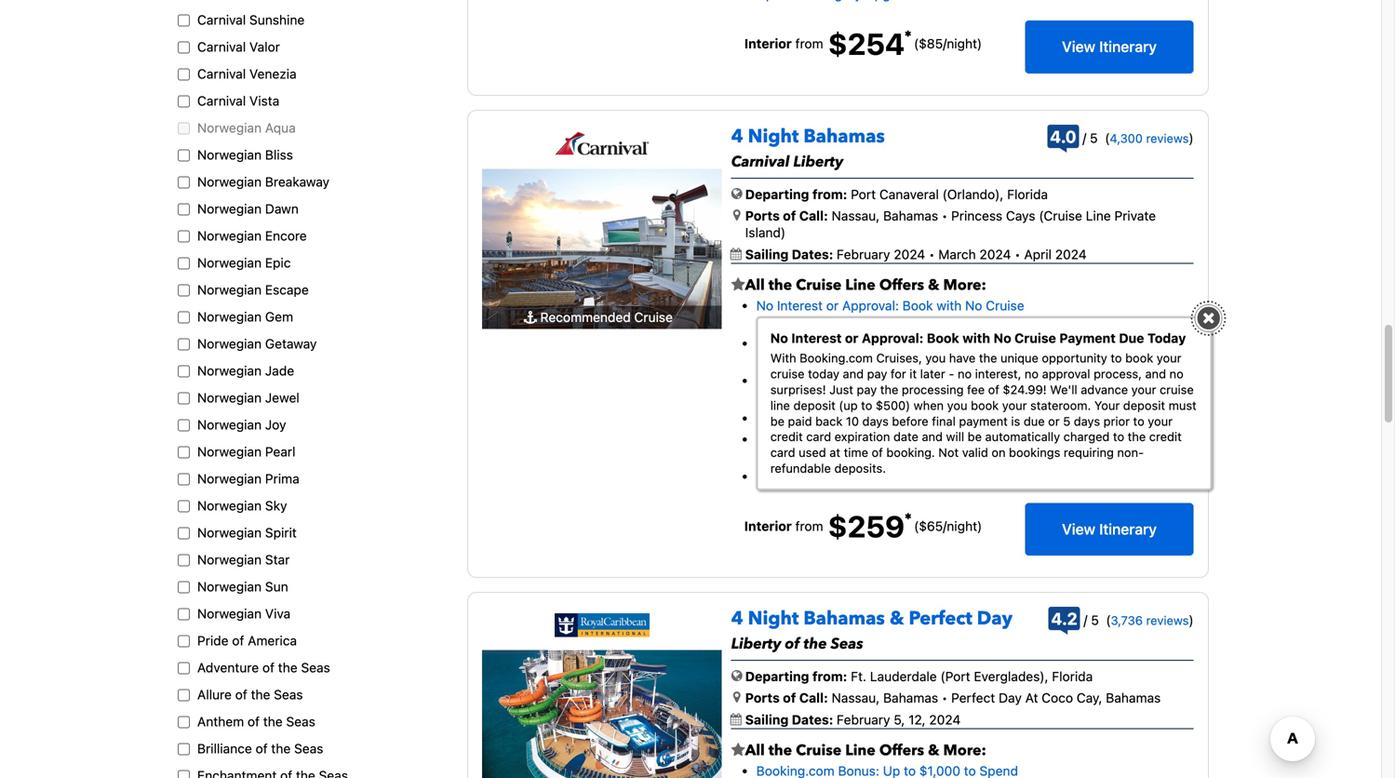 Task type: vqa. For each thing, say whether or not it's contained in the screenshot.
$50
yes



Task type: locate. For each thing, give the bounding box(es) containing it.
2 nassau, from the top
[[832, 690, 880, 706]]

0 vertical spatial interest
[[777, 298, 823, 313]]

( inside 4.2 / 5 ( 3,736 reviews )
[[1106, 613, 1111, 628]]

adventure
[[197, 660, 259, 675]]

2 offers from the top
[[879, 740, 924, 761]]

5
[[1090, 130, 1098, 146], [1063, 414, 1071, 428], [1091, 613, 1099, 628]]

2 view from the top
[[1062, 520, 1096, 538]]

norwegian down norwegian sky
[[197, 525, 262, 540]]

2-
[[793, 469, 807, 484]]

Norwegian Prima checkbox
[[173, 473, 195, 485]]

5 inside 4.2 / 5 ( 3,736 reviews )
[[1091, 613, 1099, 628]]

bookings
[[1009, 445, 1060, 459]]

0 vertical spatial departing
[[745, 186, 809, 202]]

payment inside no interest or approval: book with no cruise payment due today
[[756, 315, 809, 330]]

1 sailing dates: from the top
[[745, 247, 837, 262]]

1 vertical spatial or
[[845, 330, 859, 346]]

princess cays (cruise line private island)
[[745, 208, 1156, 240]]

6 norwegian from the top
[[197, 282, 262, 297]]

epic
[[265, 255, 291, 270]]

Norwegian Jewel checkbox
[[173, 392, 195, 404]]

exclusive: up to $200 to spend on board! link
[[756, 411, 1007, 426]]

5 inside 4.0 / 5 ( 4,300 reviews )
[[1090, 130, 1098, 146]]

approval: inside 'no interest or approval: book with no cruise payment due today with booking.com cruises, you have the unique opportunity to book your cruise today and pay for it later - no interest, no approval process, and no surprises! just pay the processing fee of $24.99! we'll advance your cruise line deposit (up to $500) when you book your stateroom. your deposit must be paid back 10 days before final payment is due or 5 days prior to your credit card expiration date and will be automatically charged to the credit card used at time of booking. not valid on bookings requiring non- refundable deposits.'
[[862, 330, 924, 346]]

1 ) from the top
[[1189, 130, 1194, 146]]

0 horizontal spatial no
[[958, 367, 972, 381]]

2 february from the top
[[837, 712, 890, 727]]

ports of call:
[[745, 208, 828, 223], [745, 690, 828, 706]]

calendar image
[[730, 713, 742, 725]]

2 horizontal spatial or
[[1048, 414, 1060, 428]]

of inside the 4 night bahamas & perfect day liberty of the seas
[[785, 634, 800, 654]]

allure
[[197, 687, 232, 702]]

) for 4 night bahamas
[[1189, 130, 1194, 146]]

interior for $254
[[744, 36, 792, 51]]

0 horizontal spatial with
[[937, 298, 962, 313]]

5 inside 'no interest or approval: book with no cruise payment due today with booking.com cruises, you have the unique opportunity to book your cruise today and pay for it later - no interest, no approval process, and no surprises! just pay the processing fee of $24.99! we'll advance your cruise line deposit (up to $500) when you book your stateroom. your deposit must be paid back 10 days before final payment is due or 5 days prior to your credit card expiration date and will be automatically charged to the credit card used at time of booking. not valid on bookings requiring non- refundable deposits.'
[[1063, 414, 1071, 428]]

coco
[[1042, 690, 1073, 706]]

1 no from the left
[[958, 367, 972, 381]]

norwegian for norwegian escape
[[197, 282, 262, 297]]

norwegian up norwegian spirit
[[197, 498, 262, 513]]

2 itinerary from the top
[[1099, 520, 1157, 538]]

0 vertical spatial approval:
[[842, 298, 899, 313]]

norwegian for norwegian sky
[[197, 498, 262, 513]]

1 vertical spatial itinerary
[[1099, 520, 1157, 538]]

1 globe image from the top
[[731, 187, 742, 200]]

view itinerary for $259
[[1062, 520, 1157, 538]]

2 vertical spatial or
[[1048, 414, 1060, 428]]

sky
[[265, 498, 287, 513]]

1 vertical spatial departing
[[745, 669, 809, 684]]

departing for 4 night bahamas
[[745, 186, 809, 202]]

/ right 4.2
[[1084, 613, 1088, 628]]

credit down exclusive:
[[770, 430, 803, 444]]

• for february 2024 • march 2024 • april 2024
[[929, 247, 935, 262]]

star image for 4 night bahamas
[[731, 277, 745, 292]]

norwegian down norwegian gem
[[197, 336, 262, 351]]

exclusive:
[[756, 411, 816, 426]]

liberty up departing from: port canaveral (orlando), florida at right top
[[793, 152, 843, 172]]

1 vertical spatial view itinerary link
[[1025, 503, 1194, 556]]

0 horizontal spatial be
[[770, 414, 785, 428]]

norwegian prima
[[197, 471, 299, 486]]

2 globe image from the top
[[731, 669, 742, 682]]

2 map marker image from the top
[[733, 691, 741, 704]]

automatically
[[985, 430, 1060, 444]]

to right the $50
[[924, 431, 936, 447]]

map marker image
[[733, 208, 741, 222], [733, 691, 741, 704]]

0 horizontal spatial deposit
[[793, 398, 836, 412]]

2 more: from the top
[[943, 740, 986, 761]]

2 departing from the top
[[745, 669, 809, 684]]

sailing for 4 night bahamas
[[745, 247, 789, 262]]

your
[[1094, 398, 1120, 412]]

Norwegian Star checkbox
[[173, 554, 195, 566]]

1 from from the top
[[795, 36, 823, 51]]

5 for 4 night bahamas & perfect day
[[1091, 613, 1099, 628]]

1 vertical spatial nassau,
[[832, 690, 880, 706]]

from for $259
[[795, 518, 823, 534]]

interior from $254
[[744, 26, 905, 62]]

2 dates: from the top
[[792, 712, 833, 727]]

4,300 reviews link
[[1110, 131, 1189, 145]]

or down no interest or approval: book with no cruise payment due today link
[[845, 330, 859, 346]]

1 february from the top
[[837, 247, 890, 262]]

2 no from the left
[[1025, 367, 1039, 381]]

due up process,
[[1119, 330, 1144, 346]]

0 vertical spatial line
[[1086, 208, 1111, 223]]

/ right asterisk icon
[[943, 36, 947, 51]]

asterisk image
[[905, 512, 912, 520]]

before
[[892, 414, 929, 428]]

night inside 4 night bahamas carnival liberty
[[748, 124, 799, 149]]

1 itinerary from the top
[[1099, 38, 1157, 56]]

1 vertical spatial booking.com
[[800, 351, 873, 365]]

( for 4 night bahamas & perfect day
[[1106, 613, 1111, 628]]

0 vertical spatial view
[[1062, 38, 1096, 56]]

charged
[[1064, 430, 1110, 444]]

/ inside 4.0 / 5 ( 4,300 reviews )
[[1083, 130, 1086, 146]]

1 horizontal spatial today
[[1148, 330, 1186, 346]]

you down '$1,000'
[[925, 351, 946, 365]]

liberty
[[793, 152, 843, 172], [731, 634, 781, 654]]

reviews inside 4.2 / 5 ( 3,736 reviews )
[[1146, 613, 1189, 627]]

2 call: from the top
[[799, 690, 828, 706]]

1 more: from the top
[[943, 275, 986, 296]]

2 all the cruise line offers & more: from the top
[[745, 740, 986, 761]]

carnival down carnival venezia
[[197, 93, 246, 108]]

globe image for 4 night bahamas & perfect day
[[731, 669, 742, 682]]

booking.com up with
[[756, 335, 835, 351]]

(up
[[839, 398, 858, 412]]

4 norwegian from the top
[[197, 228, 262, 243]]

0 vertical spatial star image
[[731, 277, 745, 292]]

/ for 4.0
[[1083, 130, 1086, 146]]

1 departing from the top
[[745, 186, 809, 202]]

• left princess
[[942, 208, 948, 223]]

Pride of America checkbox
[[173, 635, 195, 647]]

1 horizontal spatial liberty
[[793, 152, 843, 172]]

4 night bahamas carnival liberty
[[731, 124, 885, 172]]

dates: right calendar icon
[[792, 712, 833, 727]]

norwegian up norwegian epic
[[197, 228, 262, 243]]

1 vertical spatial ports
[[745, 690, 780, 706]]

globe image
[[731, 187, 742, 200], [731, 669, 742, 682]]

star image
[[731, 277, 745, 292], [731, 743, 745, 758]]

book for no interest or approval: book with no cruise payment due today with booking.com cruises, you have the unique opportunity to book your cruise today and pay for it later - no interest, no approval process, and no surprises! just pay the processing fee of $24.99! we'll advance your cruise line deposit (up to $500) when you book your stateroom. your deposit must be paid back 10 days before final payment is due or 5 days prior to your credit card expiration date and will be automatically charged to the credit card used at time of booking. not valid on bookings requiring non- refundable deposits.
[[927, 330, 959, 346]]

0 vertical spatial pay
[[867, 367, 887, 381]]

1 vertical spatial all the cruise line offers & more:
[[745, 740, 986, 761]]

1 vertical spatial offers
[[879, 740, 924, 761]]

the
[[769, 275, 792, 296], [979, 351, 997, 365], [880, 383, 898, 396], [1128, 430, 1146, 444], [804, 634, 827, 654], [278, 660, 297, 675], [251, 687, 270, 702], [263, 714, 283, 729], [769, 740, 792, 761], [271, 741, 291, 756]]

$24.99!
[[1003, 383, 1047, 396]]

all the cruise line offers & more: down february 5, 12, 2024 in the right bottom of the page
[[745, 740, 986, 761]]

florida up coco
[[1052, 669, 1093, 684]]

1 sailing from the top
[[745, 247, 789, 262]]

liberty inside 4 night bahamas carnival liberty
[[793, 152, 843, 172]]

1 map marker image from the top
[[733, 208, 741, 222]]

royal caribbean image
[[555, 613, 650, 637]]

carnival liberty image
[[482, 169, 722, 329]]

cruise down with
[[770, 367, 805, 381]]

2 view itinerary from the top
[[1062, 520, 1157, 538]]

0 vertical spatial itinerary
[[1099, 38, 1157, 56]]

Norwegian Dawn checkbox
[[173, 203, 195, 215]]

we'll
[[1050, 383, 1077, 396]]

back
[[815, 414, 843, 428]]

13 norwegian from the top
[[197, 471, 262, 486]]

4 for &
[[731, 606, 743, 632]]

book up process,
[[1125, 351, 1153, 365]]

( right 4.0
[[1105, 130, 1110, 146]]

norwegian for norwegian dawn
[[197, 201, 262, 216]]

0 vertical spatial 5
[[1090, 130, 1098, 146]]

bahamas inside the 4 night bahamas & perfect day liberty of the seas
[[803, 606, 885, 632]]

carnival for carnival vista
[[197, 93, 246, 108]]

booking.com inside "booking.com bonus: up to $1,000 to spend on board great rates sale: 35% savings & free upgrades exclusive: up to $200 to spend on board! early saver sale: up to $50 to spend on board up to 2-category upgrade!"
[[756, 335, 835, 351]]

0 vertical spatial call:
[[799, 208, 828, 223]]

norwegian for norwegian spirit
[[197, 525, 262, 540]]

sailing for 4 night bahamas & perfect day
[[745, 712, 789, 727]]

brilliance
[[197, 741, 252, 756]]

line up no interest or approval: book with no cruise payment due today link
[[845, 275, 876, 296]]

2 deposit from the left
[[1123, 398, 1165, 412]]

1 horizontal spatial deposit
[[1123, 398, 1165, 412]]

( for 4 night bahamas
[[1105, 130, 1110, 146]]

deposit up the paid
[[793, 398, 836, 412]]

up left (up
[[819, 411, 836, 426]]

with for no interest or approval: book with no cruise payment due today with booking.com cruises, you have the unique opportunity to book your cruise today and pay for it later - no interest, no approval process, and no surprises! just pay the processing fee of $24.99! we'll advance your cruise line deposit (up to $500) when you book your stateroom. your deposit must be paid back 10 days before final payment is due or 5 days prior to your credit card expiration date and will be automatically charged to the credit card used at time of booking. not valid on bookings requiring non- refundable deposits.
[[962, 330, 990, 346]]

/ right 4.0
[[1083, 130, 1086, 146]]

2 sailing dates: from the top
[[745, 712, 837, 727]]

1 horizontal spatial card
[[806, 430, 831, 444]]

1 vertical spatial night)
[[947, 518, 982, 534]]

17 norwegian from the top
[[197, 579, 262, 594]]

1 ports from the top
[[745, 208, 780, 223]]

0 vertical spatial (
[[1105, 130, 1110, 146]]

) for 4 night bahamas & perfect day
[[1189, 613, 1194, 628]]

(port
[[940, 669, 970, 684]]

0 vertical spatial night)
[[947, 36, 982, 51]]

norwegian up norwegian jewel
[[197, 363, 262, 378]]

norwegian dawn
[[197, 201, 299, 216]]

1 vertical spatial 5
[[1063, 414, 1071, 428]]

2 from from the top
[[795, 518, 823, 534]]

0 vertical spatial florida
[[1007, 186, 1048, 202]]

/
[[943, 36, 947, 51], [1083, 130, 1086, 146], [943, 518, 947, 534], [1084, 613, 1088, 628]]

bahamas up ft.
[[803, 606, 885, 632]]

1 norwegian from the top
[[197, 147, 262, 162]]

interior inside interior from $254
[[744, 36, 792, 51]]

Carnival Vista checkbox
[[173, 95, 195, 107]]

dates: for 4 night bahamas & perfect day
[[792, 712, 833, 727]]

0 vertical spatial sailing
[[745, 247, 789, 262]]

& down february 5, 12, 2024 in the right bottom of the page
[[928, 740, 940, 761]]

seas for allure of the seas
[[274, 687, 303, 702]]

5 down 'stateroom.'
[[1063, 414, 1071, 428]]

1 vertical spatial you
[[947, 398, 967, 412]]

night) right "($65" at the bottom right
[[947, 518, 982, 534]]

no
[[958, 367, 972, 381], [1025, 367, 1039, 381], [1170, 367, 1184, 381]]

Norwegian Sun checkbox
[[173, 581, 195, 593]]

0 vertical spatial february
[[837, 247, 890, 262]]

2 ports of call: from the top
[[745, 690, 828, 706]]

view itinerary link down the requiring
[[1025, 503, 1194, 556]]

3 norwegian from the top
[[197, 201, 262, 216]]

1 vertical spatial more:
[[943, 740, 986, 761]]

port
[[851, 186, 876, 202]]

8 norwegian from the top
[[197, 336, 262, 351]]

call: down the 4 night bahamas & perfect day liberty of the seas
[[799, 690, 828, 706]]

1 offers from the top
[[879, 275, 924, 296]]

norwegian down norwegian encore
[[197, 255, 262, 270]]

encore
[[265, 228, 307, 243]]

4 night bahamas & perfect day liberty of the seas
[[731, 606, 1013, 654]]

nassau,
[[832, 208, 880, 223], [832, 690, 880, 706]]

interest,
[[975, 367, 1021, 381]]

liberty of the seas image
[[482, 650, 722, 778]]

no interest or approval: book with no cruise payment due today
[[756, 298, 1024, 330]]

norwegian gem
[[197, 309, 293, 324]]

interior inside interior from $259
[[744, 518, 792, 534]]

norwegian viva
[[197, 606, 291, 621]]

be up valid at the bottom of the page
[[968, 430, 982, 444]]

to right prior at right bottom
[[1133, 414, 1145, 428]]

credit down must
[[1149, 430, 1182, 444]]

1 vertical spatial sailing dates:
[[745, 712, 837, 727]]

0 vertical spatial from:
[[812, 186, 847, 202]]

will
[[946, 430, 964, 444]]

/ inside 4.2 / 5 ( 3,736 reviews )
[[1084, 613, 1088, 628]]

0 vertical spatial more:
[[943, 275, 986, 296]]

cays
[[1006, 208, 1035, 223]]

5 norwegian from the top
[[197, 255, 262, 270]]

february for february 2024 • march 2024 • april 2024
[[837, 247, 890, 262]]

0 vertical spatial book
[[1125, 351, 1153, 365]]

0 vertical spatial 4
[[731, 124, 743, 149]]

1 vertical spatial (
[[1106, 613, 1111, 628]]

7 norwegian from the top
[[197, 309, 262, 324]]

/ for 4.2
[[1084, 613, 1088, 628]]

reviews inside 4.0 / 5 ( 4,300 reviews )
[[1146, 131, 1189, 145]]

0 horizontal spatial book
[[971, 398, 999, 412]]

1 horizontal spatial no
[[1025, 367, 1039, 381]]

florida
[[1007, 186, 1048, 202], [1052, 669, 1093, 684]]

stateroom.
[[1030, 398, 1091, 412]]

from left the $254
[[795, 36, 823, 51]]

today inside no interest or approval: book with no cruise payment due today
[[840, 315, 876, 330]]

view down the requiring
[[1062, 520, 1096, 538]]

norwegian for norwegian viva
[[197, 606, 262, 621]]

) right 4,300
[[1189, 130, 1194, 146]]

and up just at the right of page
[[843, 367, 864, 381]]

carnival venezia
[[197, 66, 297, 81]]

& left the "free"
[[945, 373, 954, 388]]

today inside 'no interest or approval: book with no cruise payment due today with booking.com cruises, you have the unique opportunity to book your cruise today and pay for it later - no interest, no approval process, and no surprises! just pay the processing fee of $24.99! we'll advance your cruise line deposit (up to $500) when you book your stateroom. your deposit must be paid back 10 days before final payment is due or 5 days prior to your credit card expiration date and will be automatically charged to the credit card used at time of booking. not valid on bookings requiring non- refundable deposits.'
[[1148, 330, 1186, 346]]

line for 4 night bahamas & perfect day
[[845, 740, 876, 761]]

Carnival Valor checkbox
[[173, 41, 195, 53]]

2 ) from the top
[[1189, 613, 1194, 628]]

norwegian down norwegian star
[[197, 579, 262, 594]]

pride
[[197, 633, 229, 648]]

1 vertical spatial spend
[[907, 411, 945, 426]]

norwegian up norwegian joy
[[197, 390, 262, 405]]

approval: for no interest or approval: book with no cruise payment due today
[[842, 298, 899, 313]]

reviews right 3,736
[[1146, 613, 1189, 627]]

pearl
[[265, 444, 295, 459]]

february left 5,
[[837, 712, 890, 727]]

book up the – 4 days left!
[[903, 298, 933, 313]]

interest inside 'no interest or approval: book with no cruise payment due today with booking.com cruises, you have the unique opportunity to book your cruise today and pay for it later - no interest, no approval process, and no surprises! just pay the processing fee of $24.99! we'll advance your cruise line deposit (up to $500) when you book your stateroom. your deposit must be paid back 10 days before final payment is due or 5 days prior to your credit card expiration date and will be automatically charged to the credit card used at time of booking. not valid on bookings requiring non- refundable deposits.'
[[791, 330, 842, 346]]

( inside 4.0 / 5 ( 4,300 reviews )
[[1105, 130, 1110, 146]]

3 no from the left
[[1170, 367, 1184, 381]]

great rates sale: 35% savings & free upgrades link
[[756, 373, 984, 405]]

view itinerary
[[1062, 38, 1157, 56], [1062, 520, 1157, 538]]

4 inside 4 night bahamas carnival liberty
[[731, 124, 743, 149]]

or inside no interest or approval: book with no cruise payment due today
[[826, 298, 839, 313]]

Norwegian Spirit checkbox
[[173, 527, 195, 539]]

night inside the 4 night bahamas & perfect day liberty of the seas
[[748, 606, 799, 632]]

when
[[914, 398, 944, 412]]

0 vertical spatial ports
[[745, 208, 780, 223]]

on up will
[[949, 411, 964, 426]]

1 vertical spatial approval:
[[862, 330, 924, 346]]

2 from: from the top
[[812, 669, 847, 684]]

sale: up (up
[[831, 373, 860, 388]]

1 star image from the top
[[731, 277, 745, 292]]

departing up the island)
[[745, 186, 809, 202]]

1 horizontal spatial cruise
[[1160, 383, 1194, 396]]

to down prior at right bottom
[[1113, 430, 1124, 444]]

3,736 reviews link
[[1111, 613, 1189, 627]]

1 nassau, from the top
[[832, 208, 880, 223]]

5 right 4.0
[[1090, 130, 1098, 146]]

bahamas inside 4 night bahamas carnival liberty
[[803, 124, 885, 149]]

1 from: from the top
[[812, 186, 847, 202]]

seas for brilliance of the seas
[[294, 741, 323, 756]]

due inside 'no interest or approval: book with no cruise payment due today with booking.com cruises, you have the unique opportunity to book your cruise today and pay for it later - no interest, no approval process, and no surprises! just pay the processing fee of $24.99! we'll advance your cruise line deposit (up to $500) when you book your stateroom. your deposit must be paid back 10 days before final payment is due or 5 days prior to your credit card expiration date and will be automatically charged to the credit card used at time of booking. not valid on bookings requiring non- refundable deposits.'
[[1119, 330, 1144, 346]]

offers up no interest or approval: book with no cruise payment due today link
[[879, 275, 924, 296]]

1 vertical spatial cruise
[[1160, 383, 1194, 396]]

you up final
[[947, 398, 967, 412]]

1 vertical spatial interest
[[791, 330, 842, 346]]

Norwegian Getaway checkbox
[[173, 338, 195, 350]]

4.0 / 5 ( 4,300 reviews )
[[1050, 127, 1194, 147]]

1 view itinerary link from the top
[[1025, 21, 1194, 74]]

left!
[[934, 315, 957, 330]]

Brilliance of the Seas checkbox
[[173, 743, 195, 755]]

1 view from the top
[[1062, 38, 1096, 56]]

9 norwegian from the top
[[197, 363, 262, 378]]

brilliance of the seas
[[197, 741, 323, 756]]

2 all from the top
[[745, 740, 765, 761]]

ports
[[745, 208, 780, 223], [745, 690, 780, 706]]

0 vertical spatial nassau,
[[832, 208, 880, 223]]

sailing down the island)
[[745, 247, 789, 262]]

perfect inside the 4 night bahamas & perfect day liberty of the seas
[[909, 606, 972, 632]]

and down final
[[922, 430, 943, 444]]

1 vertical spatial night
[[748, 606, 799, 632]]

jewel
[[265, 390, 299, 405]]

norwegian for norwegian prima
[[197, 471, 262, 486]]

payment inside 'no interest or approval: book with no cruise payment due today with booking.com cruises, you have the unique opportunity to book your cruise today and pay for it later - no interest, no approval process, and no surprises! just pay the processing fee of $24.99! we'll advance your cruise line deposit (up to $500) when you book your stateroom. your deposit must be paid back 10 days before final payment is due or 5 days prior to your credit card expiration date and will be automatically charged to the credit card used at time of booking. not valid on bookings requiring non- refundable deposits.'
[[1059, 330, 1116, 346]]

None checkbox
[[173, 122, 195, 134]]

on
[[756, 352, 771, 368], [949, 411, 964, 426], [981, 431, 996, 447], [992, 445, 1006, 459]]

1 call: from the top
[[799, 208, 828, 223]]

day inside the 4 night bahamas & perfect day liberty of the seas
[[977, 606, 1013, 632]]

16 norwegian from the top
[[197, 552, 262, 567]]

or for no interest or approval: book with no cruise payment due today with booking.com cruises, you have the unique opportunity to book your cruise today and pay for it later - no interest, no approval process, and no surprises! just pay the processing fee of $24.99! we'll advance your cruise line deposit (up to $500) when you book your stateroom. your deposit must be paid back 10 days before final payment is due or 5 days prior to your credit card expiration date and will be automatically charged to the credit card used at time of booking. not valid on bookings requiring non- refundable deposits.
[[845, 330, 859, 346]]

1 all from the top
[[745, 275, 765, 296]]

due
[[1024, 414, 1045, 428]]

12 norwegian from the top
[[197, 444, 262, 459]]

( right 4.2
[[1106, 613, 1111, 628]]

recommended
[[540, 309, 631, 325]]

1 vertical spatial view itinerary
[[1062, 520, 1157, 538]]

2 vertical spatial spend
[[939, 431, 978, 447]]

1 vertical spatial map marker image
[[733, 691, 741, 704]]

norwegian
[[197, 147, 262, 162], [197, 174, 262, 189], [197, 201, 262, 216], [197, 228, 262, 243], [197, 255, 262, 270], [197, 282, 262, 297], [197, 309, 262, 324], [197, 336, 262, 351], [197, 363, 262, 378], [197, 390, 262, 405], [197, 417, 262, 432], [197, 444, 262, 459], [197, 471, 262, 486], [197, 498, 262, 513], [197, 525, 262, 540], [197, 552, 262, 567], [197, 579, 262, 594], [197, 606, 262, 621]]

book down left!
[[927, 330, 959, 346]]

booking.com
[[756, 335, 835, 351], [800, 351, 873, 365]]

globe image for 4 night bahamas
[[731, 187, 742, 200]]

unique
[[1001, 351, 1039, 365]]

seas for anthem of the seas
[[286, 714, 315, 729]]

0 horizontal spatial liberty
[[731, 634, 781, 654]]

1 interior from the top
[[744, 36, 792, 51]]

no interest or approval: book with no cruise payment due today dialog
[[756, 304, 1223, 490]]

line
[[770, 398, 790, 412]]

due for no interest or approval: book with no cruise payment due today with booking.com cruises, you have the unique opportunity to book your cruise today and pay for it later - no interest, no approval process, and no surprises! just pay the processing fee of $24.99! we'll advance your cruise line deposit (up to $500) when you book your stateroom. your deposit must be paid back 10 days before final payment is due or 5 days prior to your credit card expiration date and will be automatically charged to the credit card used at time of booking. not valid on bookings requiring non- refundable deposits.
[[1119, 330, 1144, 346]]

america
[[248, 633, 297, 648]]

0 vertical spatial sailing dates:
[[745, 247, 837, 262]]

1 vertical spatial with
[[962, 330, 990, 346]]

book
[[1125, 351, 1153, 365], [971, 398, 999, 412]]

0 vertical spatial night
[[748, 124, 799, 149]]

norwegian star
[[197, 552, 290, 567]]

1 view itinerary from the top
[[1062, 38, 1157, 56]]

Allure of the Seas checkbox
[[173, 689, 195, 701]]

1 dates: from the top
[[792, 247, 833, 262]]

due inside no interest or approval: book with no cruise payment due today
[[812, 315, 836, 330]]

10 norwegian from the top
[[197, 390, 262, 405]]

2 vertical spatial 5
[[1091, 613, 1099, 628]]

1 night from the top
[[748, 124, 799, 149]]

from inside interior from $259
[[795, 518, 823, 534]]

& inside "booking.com bonus: up to $1,000 to spend on board great rates sale: 35% savings & free upgrades exclusive: up to $200 to spend on board! early saver sale: up to $50 to spend on board up to 2-category upgrade!"
[[945, 373, 954, 388]]

–
[[879, 315, 887, 330]]

more:
[[943, 275, 986, 296], [943, 740, 986, 761]]

0 vertical spatial map marker image
[[733, 208, 741, 222]]

$1,000
[[919, 335, 960, 351]]

view itinerary down the requiring
[[1062, 520, 1157, 538]]

from inside interior from $254
[[795, 36, 823, 51]]

day up everglades), at the bottom of page
[[977, 606, 1013, 632]]

• down (port
[[942, 690, 948, 706]]

0 vertical spatial perfect
[[909, 606, 972, 632]]

0 horizontal spatial payment
[[756, 315, 809, 330]]

18 norwegian from the top
[[197, 606, 262, 621]]

approval: inside no interest or approval: book with no cruise payment due today
[[842, 298, 899, 313]]

globe image up calendar image
[[731, 187, 742, 200]]

line down february 5, 12, 2024 in the right bottom of the page
[[845, 740, 876, 761]]

0 vertical spatial globe image
[[731, 187, 742, 200]]

spend up date
[[907, 411, 945, 426]]

0 vertical spatial all the cruise line offers & more:
[[745, 275, 986, 296]]

card up refundable
[[770, 445, 795, 459]]

night for carnival
[[748, 124, 799, 149]]

nassau, for nassau, bahamas • perfect day at coco cay, bahamas
[[832, 690, 880, 706]]

sailing right calendar icon
[[745, 712, 789, 727]]

2 night) from the top
[[947, 518, 982, 534]]

0 vertical spatial book
[[903, 298, 933, 313]]

early saver sale: up to $50 to spend on board link
[[756, 431, 996, 463]]

2 horizontal spatial and
[[1145, 367, 1166, 381]]

1 vertical spatial sailing
[[745, 712, 789, 727]]

february
[[837, 247, 890, 262], [837, 712, 890, 727]]

1 night) from the top
[[947, 36, 982, 51]]

norwegian for norwegian getaway
[[197, 336, 262, 351]]

2 star image from the top
[[731, 743, 745, 758]]

dates: right calendar image
[[792, 247, 833, 262]]

0 vertical spatial view itinerary link
[[1025, 21, 1194, 74]]

2 vertical spatial line
[[845, 740, 876, 761]]

11 norwegian from the top
[[197, 417, 262, 432]]

today for no interest or approval: book with no cruise payment due today
[[840, 315, 876, 330]]

0 vertical spatial spend
[[980, 335, 1018, 351]]

with for no interest or approval: book with no cruise payment due today
[[937, 298, 962, 313]]

norwegian for norwegian bliss
[[197, 147, 262, 162]]

approval
[[1042, 367, 1090, 381]]

ft.
[[851, 669, 866, 684]]

map marker image for 4 night bahamas & perfect day
[[733, 691, 741, 704]]

seas up ft.
[[831, 634, 863, 654]]

all the cruise line offers & more: for 4 night bahamas
[[745, 275, 986, 296]]

norwegian epic
[[197, 255, 291, 270]]

0 horizontal spatial card
[[770, 445, 795, 459]]

Carnival Sunshine checkbox
[[173, 14, 195, 26]]

Carnival Venezia checkbox
[[173, 68, 195, 80]]

1 all the cruise line offers & more: from the top
[[745, 275, 986, 296]]

from: for 4 night bahamas
[[812, 186, 847, 202]]

Norwegian Jade checkbox
[[173, 365, 195, 377]]

0 vertical spatial reviews
[[1146, 131, 1189, 145]]

savings
[[895, 373, 942, 388]]

1 ports of call: from the top
[[745, 208, 828, 223]]

norwegian for norwegian joy
[[197, 417, 262, 432]]

no up $24.99!
[[1025, 367, 1039, 381]]

sale: down 10
[[827, 431, 856, 447]]

approval: up –
[[842, 298, 899, 313]]

1 reviews from the top
[[1146, 131, 1189, 145]]

1 vertical spatial globe image
[[731, 669, 742, 682]]

map marker image up calendar icon
[[733, 691, 741, 704]]

2 horizontal spatial days
[[1074, 414, 1100, 428]]

2 sailing from the top
[[745, 712, 789, 727]]

with inside 'no interest or approval: book with no cruise payment due today with booking.com cruises, you have the unique opportunity to book your cruise today and pay for it later - no interest, no approval process, and no surprises! just pay the processing fee of $24.99! we'll advance your cruise line deposit (up to $500) when you book your stateroom. your deposit must be paid back 10 days before final payment is due or 5 days prior to your credit card expiration date and will be automatically charged to the credit card used at time of booking. not valid on bookings requiring non- refundable deposits.'
[[962, 330, 990, 346]]

carnival cruise line image
[[555, 131, 650, 156]]

1 credit from the left
[[770, 430, 803, 444]]

0 vertical spatial or
[[826, 298, 839, 313]]

0 horizontal spatial credit
[[770, 430, 803, 444]]

1 vertical spatial reviews
[[1146, 613, 1189, 627]]

it
[[910, 367, 917, 381]]

4 for carnival
[[731, 124, 743, 149]]

) right 3,736
[[1189, 613, 1194, 628]]

book inside no interest or approval: book with no cruise payment due today
[[903, 298, 933, 313]]

seas for adventure of the seas
[[301, 660, 330, 675]]

from down 2-
[[795, 518, 823, 534]]

viva
[[265, 606, 291, 621]]

) inside 4.2 / 5 ( 3,736 reviews )
[[1189, 613, 1194, 628]]

night) right ($85
[[947, 36, 982, 51]]

all for 4 night bahamas
[[745, 275, 765, 296]]

view for $254
[[1062, 38, 1096, 56]]

Norwegian Escape checkbox
[[173, 284, 195, 296]]

cruise up must
[[1160, 383, 1194, 396]]

2 credit from the left
[[1149, 430, 1182, 444]]

carnival for carnival venezia
[[197, 66, 246, 81]]

card up used
[[806, 430, 831, 444]]

reviews for 4 night bahamas & perfect day
[[1146, 613, 1189, 627]]

and right process,
[[1145, 367, 1166, 381]]

with inside no interest or approval: book with no cruise payment due today
[[937, 298, 962, 313]]

2 ports from the top
[[745, 690, 780, 706]]

itinerary for $254
[[1099, 38, 1157, 56]]

date
[[893, 430, 919, 444]]

2 night from the top
[[748, 606, 799, 632]]

offers for 4 night bahamas
[[879, 275, 924, 296]]

1 vertical spatial dates:
[[792, 712, 833, 727]]

14 norwegian from the top
[[197, 498, 262, 513]]

interest for no interest or approval: book with no cruise payment due today
[[777, 298, 823, 313]]

0 vertical spatial liberty
[[793, 152, 843, 172]]

($85
[[914, 36, 943, 51]]

be down line
[[770, 414, 785, 428]]

liberty inside the 4 night bahamas & perfect day liberty of the seas
[[731, 634, 781, 654]]

2 norwegian from the top
[[197, 174, 262, 189]]

sailing
[[745, 247, 789, 262], [745, 712, 789, 727]]

interest inside no interest or approval: book with no cruise payment due today
[[777, 298, 823, 313]]

(cruise
[[1039, 208, 1082, 223]]

from: left ft.
[[812, 669, 847, 684]]

0 horizontal spatial today
[[840, 315, 876, 330]]

carnival vista
[[197, 93, 279, 108]]

more: down nassau, bahamas • perfect day at coco cay, bahamas
[[943, 740, 986, 761]]

perfect up (port
[[909, 606, 972, 632]]

2 interior from the top
[[744, 518, 792, 534]]

carnival inside 4 night bahamas carnival liberty
[[731, 152, 790, 172]]

1 vertical spatial from
[[795, 518, 823, 534]]

/ right asterisk image
[[943, 518, 947, 534]]

) inside 4.0 / 5 ( 4,300 reviews )
[[1189, 130, 1194, 146]]

1 vertical spatial february
[[837, 712, 890, 727]]

carnival for carnival sunshine
[[197, 12, 246, 27]]

book inside 'no interest or approval: book with no cruise payment due today with booking.com cruises, you have the unique opportunity to book your cruise today and pay for it later - no interest, no approval process, and no surprises! just pay the processing fee of $24.99! we'll advance your cruise line deposit (up to $500) when you book your stateroom. your deposit must be paid back 10 days before final payment is due or 5 days prior to your credit card expiration date and will be automatically charged to the credit card used at time of booking. not valid on bookings requiring non- refundable deposits.'
[[927, 330, 959, 346]]

Norwegian Pearl checkbox
[[173, 446, 195, 458]]

book up the payment
[[971, 398, 999, 412]]

4 inside the 4 night bahamas & perfect day liberty of the seas
[[731, 606, 743, 632]]

15 norwegian from the top
[[197, 525, 262, 540]]

at
[[1025, 690, 1038, 706]]

nassau, for nassau, bahamas •
[[832, 208, 880, 223]]

1 vertical spatial call:
[[799, 690, 828, 706]]

sailing dates: for 4 night bahamas
[[745, 247, 837, 262]]

anchor image
[[524, 311, 537, 324]]

approval: down –
[[862, 330, 924, 346]]

(
[[1105, 130, 1110, 146], [1106, 613, 1111, 628]]

0 vertical spatial offers
[[879, 275, 924, 296]]

– 4 days left!
[[876, 315, 957, 330]]

liberty up calendar icon
[[731, 634, 781, 654]]

line left private
[[1086, 208, 1111, 223]]

0 vertical spatial dates:
[[792, 247, 833, 262]]

1 horizontal spatial or
[[845, 330, 859, 346]]

or for no interest or approval: book with no cruise payment due today
[[826, 298, 839, 313]]

1 horizontal spatial you
[[947, 398, 967, 412]]

1 vertical spatial line
[[845, 275, 876, 296]]

2 view itinerary link from the top
[[1025, 503, 1194, 556]]

today
[[840, 315, 876, 330], [1148, 330, 1186, 346]]

booking.com up the today
[[800, 351, 873, 365]]

all the cruise line offers & more: for 4 night bahamas & perfect day
[[745, 740, 986, 761]]

you
[[925, 351, 946, 365], [947, 398, 967, 412]]

pay left 'for'
[[867, 367, 887, 381]]

1 vertical spatial florida
[[1052, 669, 1093, 684]]

itinerary for $259
[[1099, 520, 1157, 538]]

today for no interest or approval: book with no cruise payment due today with booking.com cruises, you have the unique opportunity to book your cruise today and pay for it later - no interest, no approval process, and no surprises! just pay the processing fee of $24.99! we'll advance your cruise line deposit (up to $500) when you book your stateroom. your deposit must be paid back 10 days before final payment is due or 5 days prior to your credit card expiration date and will be automatically charged to the credit card used at time of booking. not valid on bookings requiring non- refundable deposits.
[[1148, 330, 1186, 346]]

1 vertical spatial ports of call:
[[745, 690, 828, 706]]

2 reviews from the top
[[1146, 613, 1189, 627]]

reviews
[[1146, 131, 1189, 145], [1146, 613, 1189, 627]]

5 for 4 night bahamas
[[1090, 130, 1098, 146]]



Task type: describe. For each thing, give the bounding box(es) containing it.
norwegian jade
[[197, 363, 294, 378]]

bahamas down canaveral at the top right of the page
[[883, 208, 938, 223]]

cruise inside no interest or approval: book with no cruise payment due today
[[986, 298, 1024, 313]]

night for &
[[748, 606, 799, 632]]

free
[[958, 373, 984, 388]]

line inside princess cays (cruise line private island)
[[1086, 208, 1111, 223]]

gem
[[265, 309, 293, 324]]

ports of call: for 4 night bahamas
[[745, 208, 828, 223]]

/ for ($85
[[943, 36, 947, 51]]

your down must
[[1148, 414, 1173, 428]]

for
[[891, 367, 906, 381]]

to up process,
[[1111, 351, 1122, 365]]

on down the payment
[[981, 431, 996, 447]]

sailing dates: for 4 night bahamas & perfect day
[[745, 712, 837, 727]]

joy
[[265, 417, 286, 432]]

cay,
[[1077, 690, 1102, 706]]

call: for 4 night bahamas & perfect day
[[799, 690, 828, 706]]

1 vertical spatial book
[[971, 398, 999, 412]]

payment
[[959, 414, 1008, 428]]

2024 right april
[[1055, 247, 1087, 262]]

$200
[[856, 411, 887, 426]]

to up date
[[891, 411, 903, 426]]

norwegian for norwegian jewel
[[197, 390, 262, 405]]

sun
[[265, 579, 288, 594]]

booking.
[[886, 445, 935, 459]]

on up great
[[756, 352, 771, 368]]

& inside the 4 night bahamas & perfect day liberty of the seas
[[890, 606, 904, 632]]

all for 4 night bahamas & perfect day
[[745, 740, 765, 761]]

1 horizontal spatial and
[[922, 430, 943, 444]]

0 vertical spatial card
[[806, 430, 831, 444]]

board!
[[967, 411, 1007, 426]]

private
[[1114, 208, 1156, 223]]

(orlando),
[[942, 186, 1004, 202]]

night) for $254
[[947, 36, 982, 51]]

used
[[799, 445, 826, 459]]

0 horizontal spatial cruise
[[770, 367, 805, 381]]

have
[[949, 351, 976, 365]]

view itinerary for $254
[[1062, 38, 1157, 56]]

due for no interest or approval: book with no cruise payment due today
[[812, 315, 836, 330]]

approval: for no interest or approval: book with no cruise payment due today with booking.com cruises, you have the unique opportunity to book your cruise today and pay for it later - no interest, no approval process, and no surprises! just pay the processing fee of $24.99! we'll advance your cruise line deposit (up to $500) when you book your stateroom. your deposit must be paid back 10 days before final payment is due or 5 days prior to your credit card expiration date and will be automatically charged to the credit card used at time of booking. not valid on bookings requiring non- refundable deposits.
[[862, 330, 924, 346]]

0 horizontal spatial and
[[843, 367, 864, 381]]

& up left!
[[928, 275, 940, 296]]

carnival sunshine
[[197, 12, 305, 27]]

norwegian for norwegian breakaway
[[197, 174, 262, 189]]

map marker image for 4 night bahamas
[[733, 208, 741, 222]]

expiration
[[835, 430, 890, 444]]

at
[[830, 445, 840, 459]]

1 horizontal spatial days
[[902, 315, 930, 330]]

norwegian jewel
[[197, 390, 299, 405]]

must
[[1169, 398, 1197, 412]]

2024 down nassau, bahamas •
[[894, 247, 925, 262]]

upgrades
[[756, 390, 815, 405]]

book for no interest or approval: book with no cruise payment due today
[[903, 298, 933, 313]]

canaveral
[[879, 186, 939, 202]]

Anthem of the Seas checkbox
[[173, 716, 195, 728]]

jade
[[265, 363, 294, 378]]

to up expiration
[[840, 411, 852, 426]]

norwegian for norwegian gem
[[197, 309, 262, 324]]

up down $200
[[860, 431, 877, 447]]

carnival for carnival valor
[[197, 39, 246, 54]]

1 vertical spatial 4
[[890, 315, 898, 330]]

1 deposit from the left
[[793, 398, 836, 412]]

dates: for 4 night bahamas
[[792, 247, 833, 262]]

night) for $259
[[947, 518, 982, 534]]

from for $254
[[795, 36, 823, 51]]

not
[[938, 445, 959, 459]]

bahamas up 12,
[[883, 690, 938, 706]]

ports of call: for 4 night bahamas & perfect day
[[745, 690, 828, 706]]

0 horizontal spatial days
[[862, 414, 889, 428]]

norwegian for norwegian star
[[197, 552, 262, 567]]

norwegian bliss
[[197, 147, 293, 162]]

sunshine
[[249, 12, 305, 27]]

to up the cruises,
[[904, 335, 916, 351]]

2024 right the march
[[980, 247, 1011, 262]]

35%
[[863, 373, 891, 388]]

dawn
[[265, 201, 299, 216]]

cruise inside 'no interest or approval: book with no cruise payment due today with booking.com cruises, you have the unique opportunity to book your cruise today and pay for it later - no interest, no approval process, and no surprises! just pay the processing fee of $24.99! we'll advance your cruise line deposit (up to $500) when you book your stateroom. your deposit must be paid back 10 days before final payment is due or 5 days prior to your credit card expiration date and will be automatically charged to the credit card used at time of booking. not valid on bookings requiring non- refundable deposits.'
[[1015, 330, 1056, 346]]

departing for 4 night bahamas & perfect day
[[745, 669, 809, 684]]

Norwegian Bliss checkbox
[[173, 149, 195, 161]]

norwegian escape
[[197, 282, 309, 297]]

asterisk image
[[905, 30, 912, 37]]

1 vertical spatial board
[[756, 448, 792, 463]]

recommended cruise
[[540, 309, 673, 325]]

1 vertical spatial be
[[968, 430, 982, 444]]

up up the cruises,
[[883, 335, 900, 351]]

0 horizontal spatial florida
[[1007, 186, 1048, 202]]

payment for no interest or approval: book with no cruise payment due today with booking.com cruises, you have the unique opportunity to book your cruise today and pay for it later - no interest, no approval process, and no surprises! just pay the processing fee of $24.99! we'll advance your cruise line deposit (up to $500) when you book your stateroom. your deposit must be paid back 10 days before final payment is due or 5 days prior to your credit card expiration date and will be automatically charged to the credit card used at time of booking. not valid on bookings requiring non- refundable deposits.
[[1059, 330, 1116, 346]]

early
[[756, 431, 786, 447]]

bahamas right cay,
[[1106, 690, 1161, 706]]

norwegian for norwegian pearl
[[197, 444, 262, 459]]

carnival valor
[[197, 39, 280, 54]]

1 vertical spatial pay
[[857, 383, 877, 396]]

norwegian for norwegian jade
[[197, 363, 262, 378]]

Norwegian Joy checkbox
[[173, 419, 195, 431]]

calendar image
[[730, 248, 742, 260]]

2024 right 12,
[[929, 712, 961, 727]]

norwegian for norwegian encore
[[197, 228, 262, 243]]

12,
[[908, 712, 926, 727]]

saver
[[790, 431, 823, 447]]

1 vertical spatial perfect
[[951, 690, 995, 706]]

norwegian encore
[[197, 228, 307, 243]]

Norwegian Gem checkbox
[[173, 311, 195, 323]]

on inside 'no interest or approval: book with no cruise payment due today with booking.com cruises, you have the unique opportunity to book your cruise today and pay for it later - no interest, no approval process, and no surprises! just pay the processing fee of $24.99! we'll advance your cruise line deposit (up to $500) when you book your stateroom. your deposit must be paid back 10 days before final payment is due or 5 days prior to your credit card expiration date and will be automatically charged to the credit card used at time of booking. not valid on bookings requiring non- refundable deposits.'
[[992, 445, 1006, 459]]

($65 / night)
[[914, 518, 982, 534]]

view for $259
[[1062, 520, 1096, 538]]

deposits.
[[834, 461, 886, 475]]

to left date
[[881, 431, 893, 447]]

interior for $259
[[744, 518, 792, 534]]

booking.com inside 'no interest or approval: book with no cruise payment due today with booking.com cruises, you have the unique opportunity to book your cruise today and pay for it later - no interest, no approval process, and no surprises! just pay the processing fee of $24.99! we'll advance your cruise line deposit (up to $500) when you book your stateroom. your deposit must be paid back 10 days before final payment is due or 5 days prior to your credit card expiration date and will be automatically charged to the credit card used at time of booking. not valid on bookings requiring non- refundable deposits.'
[[800, 351, 873, 365]]

bliss
[[265, 147, 293, 162]]

• for nassau, bahamas • perfect day at coco cay, bahamas
[[942, 690, 948, 706]]

line for 4 night bahamas
[[845, 275, 876, 296]]

Norwegian Epic checkbox
[[173, 257, 195, 269]]

prima
[[265, 471, 299, 486]]

up to 2-category upgrade! link
[[756, 469, 921, 484]]

Norwegian Encore checkbox
[[173, 230, 195, 242]]

• for nassau, bahamas •
[[942, 208, 948, 223]]

• left april
[[1015, 247, 1021, 262]]

norwegian pearl
[[197, 444, 295, 459]]

pride of america
[[197, 633, 297, 648]]

prior
[[1103, 414, 1130, 428]]

more: for 4 night bahamas
[[943, 275, 986, 296]]

princess
[[951, 208, 1002, 223]]

more: for 4 night bahamas & perfect day
[[943, 740, 986, 761]]

Enchantment of the Seas checkbox
[[173, 770, 195, 778]]

ports for 4 night bahamas
[[745, 208, 780, 223]]

spirit
[[265, 525, 297, 540]]

reviews for 4 night bahamas
[[1146, 131, 1189, 145]]

your down process,
[[1131, 383, 1156, 396]]

adventure of the seas
[[197, 660, 330, 675]]

no interest or approval: book with no cruise payment due today with booking.com cruises, you have the unique opportunity to book your cruise today and pay for it later - no interest, no approval process, and no surprises! just pay the processing fee of $24.99! we'll advance your cruise line deposit (up to $500) when you book your stateroom. your deposit must be paid back 10 days before final payment is due or 5 days prior to your credit card expiration date and will be automatically charged to the credit card used at time of booking. not valid on bookings requiring non- refundable deposits.
[[770, 330, 1197, 475]]

your up is
[[1002, 398, 1027, 412]]

to left 2-
[[777, 469, 789, 484]]

to right (up
[[861, 398, 872, 412]]

star image for 4 night bahamas & perfect day
[[731, 743, 745, 758]]

lauderdale
[[870, 669, 937, 684]]

departing from: ft. lauderdale (port everglades), florida
[[745, 669, 1093, 684]]

interest for no interest or approval: book with no cruise payment due today with booking.com cruises, you have the unique opportunity to book your cruise today and pay for it later - no interest, no approval process, and no surprises! just pay the processing fee of $24.99! we'll advance your cruise line deposit (up to $500) when you book your stateroom. your deposit must be paid back 10 days before final payment is due or 5 days prior to your credit card expiration date and will be automatically charged to the credit card used at time of booking. not valid on bookings requiring non- refundable deposits.
[[791, 330, 842, 346]]

norwegian joy
[[197, 417, 286, 432]]

refundable
[[770, 461, 831, 475]]

Adventure of the Seas checkbox
[[173, 662, 195, 674]]

1 vertical spatial day
[[999, 690, 1022, 706]]

view itinerary link for $254
[[1025, 21, 1194, 74]]

norwegian for norwegian epic
[[197, 255, 262, 270]]

call: for 4 night bahamas
[[799, 208, 828, 223]]

0 vertical spatial board
[[775, 352, 810, 368]]

norwegian sky
[[197, 498, 287, 513]]

to up have
[[964, 335, 976, 351]]

0 vertical spatial sale:
[[831, 373, 860, 388]]

later
[[920, 367, 945, 381]]

Norwegian Breakaway checkbox
[[173, 176, 195, 188]]

island)
[[745, 225, 786, 240]]

is
[[1011, 414, 1020, 428]]

from: for 4 night bahamas & perfect day
[[812, 669, 847, 684]]

payment for no interest or approval: book with no cruise payment due today
[[756, 315, 809, 330]]

1 vertical spatial sale:
[[827, 431, 856, 447]]

star
[[265, 552, 290, 567]]

norwegian sun
[[197, 579, 288, 594]]

just
[[829, 383, 853, 396]]

0 vertical spatial you
[[925, 351, 946, 365]]

$500)
[[876, 398, 910, 412]]

february for february 5, 12, 2024
[[837, 712, 890, 727]]

Norwegian Viva checkbox
[[173, 608, 195, 620]]

your up must
[[1157, 351, 1182, 365]]

Norwegian Sky checkbox
[[173, 500, 195, 512]]

$254
[[828, 26, 905, 62]]

upgrade!
[[865, 469, 921, 484]]

norwegian for norwegian sun
[[197, 579, 262, 594]]

with
[[770, 351, 796, 365]]

the inside the 4 night bahamas & perfect day liberty of the seas
[[804, 634, 827, 654]]

offers for 4 night bahamas & perfect day
[[879, 740, 924, 761]]

february 5, 12, 2024
[[837, 712, 961, 727]]

($65
[[914, 518, 943, 534]]

$50
[[896, 431, 920, 447]]

process,
[[1094, 367, 1142, 381]]

/ for ($65
[[943, 518, 947, 534]]

up left 2-
[[756, 469, 774, 484]]

0 vertical spatial be
[[770, 414, 785, 428]]

seas inside the 4 night bahamas & perfect day liberty of the seas
[[831, 634, 863, 654]]



